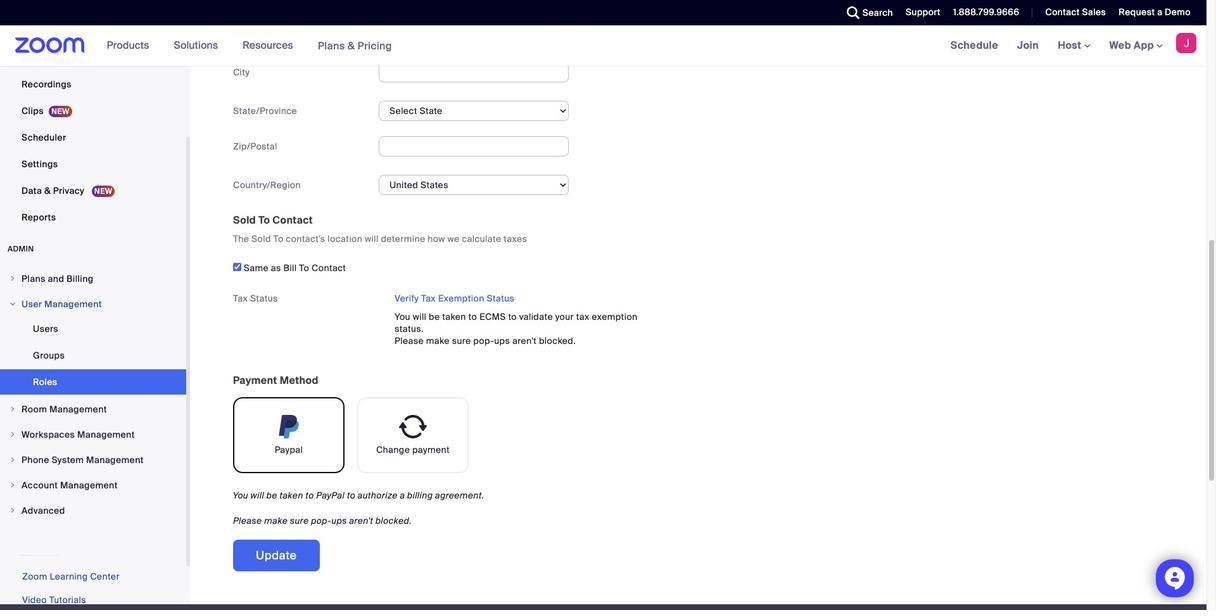 Task type: describe. For each thing, give the bounding box(es) containing it.
user management menu
[[0, 316, 186, 396]]

user management menu item
[[0, 292, 186, 316]]

pricing
[[358, 39, 392, 52]]

center
[[90, 571, 120, 582]]

how
[[428, 233, 445, 245]]

1 tax from the left
[[233, 293, 248, 304]]

1 status from the left
[[250, 293, 278, 304]]

product information navigation
[[97, 25, 402, 67]]

update button
[[233, 540, 320, 571]]

solutions
[[174, 39, 218, 52]]

room
[[22, 404, 47, 415]]

to left ecms
[[469, 311, 477, 322]]

search
[[863, 7, 894, 18]]

learning
[[50, 571, 88, 582]]

calculate
[[462, 233, 502, 245]]

app
[[1134, 39, 1155, 52]]

schedule link
[[941, 25, 1008, 66]]

blocked. inside you will be taken to ecms to validate your tax exemption status. please make sure pop-ups aren't blocked.
[[539, 335, 576, 347]]

validate
[[519, 311, 553, 322]]

request
[[1119, 6, 1155, 18]]

to left paypal
[[306, 490, 314, 501]]

as
[[271, 262, 281, 274]]

you for you will be taken to paypal to authorize a billing agreement.
[[233, 490, 248, 501]]

notes
[[22, 52, 48, 63]]

paypal
[[275, 444, 303, 456]]

plans and billing
[[22, 273, 94, 284]]

contact inside sold to contact the sold to contact's location will determine how we calculate taxes
[[273, 213, 313, 227]]

recordings
[[22, 78, 71, 90]]

search button
[[838, 0, 897, 25]]

state/province
[[233, 105, 297, 117]]

1 vertical spatial to
[[273, 233, 284, 245]]

will inside sold to contact the sold to contact's location will determine how we calculate taxes
[[365, 233, 379, 245]]

roles
[[33, 376, 57, 388]]

ecms
[[480, 311, 506, 322]]

video tutorials
[[22, 594, 86, 606]]

country/region
[[233, 179, 301, 191]]

agreement.
[[435, 490, 485, 501]]

web
[[1110, 39, 1132, 52]]

same
[[244, 262, 269, 274]]

management for workspaces management
[[77, 429, 135, 440]]

clips link
[[0, 98, 186, 123]]

sales
[[1083, 6, 1107, 18]]

2 tax from the left
[[421, 293, 436, 304]]

pop- inside you will be taken to ecms to validate your tax exemption status. please make sure pop-ups aren't blocked.
[[474, 335, 494, 347]]

exemption
[[438, 293, 485, 304]]

phone
[[22, 454, 49, 466]]

workspaces management
[[22, 429, 135, 440]]

schedule
[[951, 39, 999, 52]]

payment
[[233, 374, 277, 387]]

profile picture image
[[1177, 33, 1197, 53]]

reports
[[22, 212, 56, 223]]

web app button
[[1110, 39, 1163, 52]]

settings link
[[0, 151, 186, 177]]

resources button
[[243, 25, 299, 66]]

determine
[[381, 233, 426, 245]]

billing
[[67, 273, 94, 284]]

0 horizontal spatial a
[[400, 490, 405, 501]]

1 horizontal spatial a
[[1158, 6, 1163, 18]]

taken for ecms
[[442, 311, 466, 322]]

verify
[[395, 293, 419, 304]]

request a demo
[[1119, 6, 1191, 18]]

0 horizontal spatial ups
[[332, 515, 347, 527]]

roles link
[[0, 369, 186, 395]]

host button
[[1058, 39, 1091, 52]]

will for you will be taken to paypal to authorize a billing agreement.
[[251, 490, 264, 501]]

data
[[22, 185, 42, 196]]

2 vertical spatial contact
[[312, 262, 346, 274]]

be for you will be taken to ecms to validate your tax exemption status. please make sure pop-ups aren't blocked.
[[429, 311, 440, 322]]

phone system management
[[22, 454, 144, 466]]

reports link
[[0, 205, 186, 230]]

contact's
[[286, 233, 325, 245]]

tutorials
[[49, 594, 86, 606]]

sure inside you will be taken to ecms to validate your tax exemption status. please make sure pop-ups aren't blocked.
[[452, 335, 471, 347]]

whiteboards
[[22, 25, 77, 37]]

zoom learning center link
[[22, 571, 120, 582]]

method
[[280, 374, 319, 387]]

tax
[[576, 311, 590, 322]]

you will be taken to ecms to validate your tax exemption status. please make sure pop-ups aren't blocked.
[[395, 311, 638, 347]]

personal menu menu
[[0, 0, 186, 231]]

right image for room management
[[9, 405, 16, 413]]

please make sure pop-ups aren't blocked.
[[233, 515, 412, 527]]

account management
[[22, 480, 118, 491]]

join
[[1018, 39, 1039, 52]]

zip/postal
[[233, 141, 277, 152]]

management up the account management menu item on the left bottom of page
[[86, 454, 144, 466]]

plans & pricing
[[318, 39, 392, 52]]

workspaces
[[22, 429, 75, 440]]

admin menu menu
[[0, 267, 186, 524]]

0 horizontal spatial pop-
[[311, 515, 332, 527]]

0 vertical spatial sold
[[233, 213, 256, 227]]

advanced menu item
[[0, 499, 186, 523]]

workspaces management menu item
[[0, 423, 186, 447]]

0 vertical spatial contact
[[1046, 6, 1080, 18]]

banner containing products
[[0, 25, 1207, 67]]

right image for phone
[[9, 456, 16, 464]]

plans for plans & pricing
[[318, 39, 345, 52]]

video
[[22, 594, 47, 606]]

data & privacy
[[22, 185, 87, 196]]

verify tax exemption status
[[395, 293, 515, 304]]

zoom logo image
[[15, 37, 85, 53]]

to right paypal
[[347, 490, 356, 501]]

scheduler link
[[0, 125, 186, 150]]

you for you will be taken to ecms to validate your tax exemption status. please make sure pop-ups aren't blocked.
[[395, 311, 411, 322]]

paypal
[[316, 490, 345, 501]]

user
[[22, 298, 42, 310]]



Task type: locate. For each thing, give the bounding box(es) containing it.
be down paypal
[[267, 490, 277, 501]]

1 right image from the top
[[9, 300, 16, 308]]

0 vertical spatial please
[[395, 335, 424, 347]]

1 horizontal spatial taken
[[442, 311, 466, 322]]

right image for user
[[9, 300, 16, 308]]

sold to contact the sold to contact's location will determine how we calculate taxes
[[233, 213, 527, 245]]

right image
[[9, 300, 16, 308], [9, 456, 16, 464], [9, 507, 16, 514]]

1 horizontal spatial status
[[487, 293, 515, 304]]

0 horizontal spatial will
[[251, 490, 264, 501]]

will for you will be taken to ecms to validate your tax exemption status. please make sure pop-ups aren't blocked.
[[413, 311, 427, 322]]

aren't
[[513, 335, 537, 347], [349, 515, 373, 527]]

account
[[22, 480, 58, 491]]

will inside you will be taken to ecms to validate your tax exemption status. please make sure pop-ups aren't blocked.
[[413, 311, 427, 322]]

& for privacy
[[44, 185, 51, 196]]

resources
[[243, 39, 293, 52]]

authorize
[[358, 490, 398, 501]]

zoom learning center
[[22, 571, 120, 582]]

& right data
[[44, 185, 51, 196]]

make up update 'button'
[[264, 515, 288, 527]]

0 vertical spatial &
[[348, 39, 355, 52]]

pop- down ecms
[[474, 335, 494, 347]]

1 horizontal spatial tax
[[421, 293, 436, 304]]

tax down same
[[233, 293, 248, 304]]

your
[[556, 311, 574, 322]]

and
[[48, 273, 64, 284]]

management for room management
[[49, 404, 107, 415]]

2 horizontal spatial to
[[299, 262, 309, 274]]

1 vertical spatial contact
[[273, 213, 313, 227]]

right image inside workspaces management menu item
[[9, 431, 16, 438]]

the
[[233, 233, 249, 245]]

groups
[[33, 350, 65, 361]]

a left the demo
[[1158, 6, 1163, 18]]

0 horizontal spatial please
[[233, 515, 262, 527]]

0 vertical spatial taken
[[442, 311, 466, 322]]

billing
[[407, 490, 433, 501]]

admin
[[8, 244, 34, 254]]

0 horizontal spatial be
[[267, 490, 277, 501]]

taken left paypal
[[280, 490, 303, 501]]

management
[[44, 298, 102, 310], [49, 404, 107, 415], [77, 429, 135, 440], [86, 454, 144, 466], [60, 480, 118, 491]]

1 vertical spatial will
[[413, 311, 427, 322]]

side navigation navigation
[[0, 0, 190, 610]]

right image inside plans and billing menu item
[[9, 275, 16, 283]]

ups
[[494, 335, 510, 347], [332, 515, 347, 527]]

0 horizontal spatial tax
[[233, 293, 248, 304]]

sold up the the
[[233, 213, 256, 227]]

exemption
[[592, 311, 638, 322]]

make down verify tax exemption status
[[426, 335, 450, 347]]

right image
[[9, 275, 16, 283], [9, 405, 16, 413], [9, 431, 16, 438], [9, 482, 16, 489]]

we
[[448, 233, 460, 245]]

0 vertical spatial sure
[[452, 335, 471, 347]]

plans inside product information navigation
[[318, 39, 345, 52]]

you will be taken to paypal to authorize a billing agreement.
[[233, 490, 485, 501]]

sure down exemption
[[452, 335, 471, 347]]

be
[[429, 311, 440, 322], [267, 490, 277, 501]]

1 vertical spatial pop-
[[311, 515, 332, 527]]

2 vertical spatial will
[[251, 490, 264, 501]]

taken for paypal
[[280, 490, 303, 501]]

plans
[[318, 39, 345, 52], [22, 273, 46, 284]]

right image down admin
[[9, 275, 16, 283]]

2 right image from the top
[[9, 456, 16, 464]]

1 horizontal spatial blocked.
[[539, 335, 576, 347]]

1.888.799.9666 button
[[944, 0, 1023, 25], [954, 6, 1020, 18]]

you inside you will be taken to ecms to validate your tax exemption status. please make sure pop-ups aren't blocked.
[[395, 311, 411, 322]]

will
[[365, 233, 379, 245], [413, 311, 427, 322], [251, 490, 264, 501]]

to down country/region
[[259, 213, 270, 227]]

0 vertical spatial make
[[426, 335, 450, 347]]

sold right the the
[[252, 233, 271, 245]]

None text field
[[379, 0, 569, 5], [379, 23, 569, 44], [379, 62, 569, 82], [379, 0, 569, 5], [379, 23, 569, 44], [379, 62, 569, 82]]

recordings link
[[0, 72, 186, 97]]

1 horizontal spatial please
[[395, 335, 424, 347]]

status up ecms
[[487, 293, 515, 304]]

0 vertical spatial ups
[[494, 335, 510, 347]]

right image left "room"
[[9, 405, 16, 413]]

1 horizontal spatial ups
[[494, 335, 510, 347]]

& for pricing
[[348, 39, 355, 52]]

users link
[[0, 316, 186, 341]]

0 horizontal spatial taken
[[280, 490, 303, 501]]

1 horizontal spatial to
[[273, 233, 284, 245]]

right image left the user
[[9, 300, 16, 308]]

0 vertical spatial right image
[[9, 300, 16, 308]]

0 vertical spatial blocked.
[[539, 335, 576, 347]]

management down the room management menu item
[[77, 429, 135, 440]]

will up status.
[[413, 311, 427, 322]]

be down verify tax exemption status
[[429, 311, 440, 322]]

advanced
[[22, 505, 65, 516]]

1 vertical spatial you
[[233, 490, 248, 501]]

right image inside advanced menu item
[[9, 507, 16, 514]]

2 vertical spatial to
[[299, 262, 309, 274]]

1 vertical spatial a
[[400, 490, 405, 501]]

0 vertical spatial will
[[365, 233, 379, 245]]

change
[[376, 444, 410, 456]]

management down the billing
[[44, 298, 102, 310]]

right image for workspaces management
[[9, 431, 16, 438]]

status.
[[395, 323, 424, 334]]

system
[[52, 454, 84, 466]]

make inside you will be taken to ecms to validate your tax exemption status. please make sure pop-ups aren't blocked.
[[426, 335, 450, 347]]

ups inside you will be taken to ecms to validate your tax exemption status. please make sure pop-ups aren't blocked.
[[494, 335, 510, 347]]

change payment
[[376, 444, 450, 456]]

be for you will be taken to paypal to authorize a billing agreement.
[[267, 490, 277, 501]]

solutions button
[[174, 25, 224, 66]]

user management
[[22, 298, 102, 310]]

1 horizontal spatial you
[[395, 311, 411, 322]]

3 right image from the top
[[9, 431, 16, 438]]

0 horizontal spatial blocked.
[[376, 515, 412, 527]]

right image inside phone system management menu item
[[9, 456, 16, 464]]

1 horizontal spatial will
[[365, 233, 379, 245]]

users
[[33, 323, 58, 334]]

right image for account management
[[9, 482, 16, 489]]

right image left workspaces
[[9, 431, 16, 438]]

host
[[1058, 39, 1085, 52]]

0 vertical spatial to
[[259, 213, 270, 227]]

will up update 'button'
[[251, 490, 264, 501]]

a
[[1158, 6, 1163, 18], [400, 490, 405, 501]]

taxes
[[504, 233, 527, 245]]

0 vertical spatial pop-
[[474, 335, 494, 347]]

location
[[328, 233, 363, 245]]

plans and billing menu item
[[0, 267, 186, 291]]

& inside data & privacy link
[[44, 185, 51, 196]]

plans inside menu item
[[22, 273, 46, 284]]

sold
[[233, 213, 256, 227], [252, 233, 271, 245]]

1 vertical spatial please
[[233, 515, 262, 527]]

status down same
[[250, 293, 278, 304]]

1 horizontal spatial pop-
[[474, 335, 494, 347]]

ups down ecms
[[494, 335, 510, 347]]

1 horizontal spatial aren't
[[513, 335, 537, 347]]

right image left 'advanced'
[[9, 507, 16, 514]]

room management menu item
[[0, 397, 186, 421]]

0 horizontal spatial you
[[233, 490, 248, 501]]

web app
[[1110, 39, 1155, 52]]

1 horizontal spatial sure
[[452, 335, 471, 347]]

&
[[348, 39, 355, 52], [44, 185, 51, 196]]

1 vertical spatial sold
[[252, 233, 271, 245]]

plans left and
[[22, 273, 46, 284]]

0 horizontal spatial to
[[259, 213, 270, 227]]

2 right image from the top
[[9, 405, 16, 413]]

1 horizontal spatial plans
[[318, 39, 345, 52]]

0 vertical spatial be
[[429, 311, 440, 322]]

management for user management
[[44, 298, 102, 310]]

0 vertical spatial a
[[1158, 6, 1163, 18]]

0 horizontal spatial aren't
[[349, 515, 373, 527]]

taken
[[442, 311, 466, 322], [280, 490, 303, 501]]

1 horizontal spatial &
[[348, 39, 355, 52]]

None text field
[[379, 136, 569, 156]]

1 vertical spatial taken
[[280, 490, 303, 501]]

1 vertical spatial blocked.
[[376, 515, 412, 527]]

1 vertical spatial sure
[[290, 515, 309, 527]]

1 vertical spatial be
[[267, 490, 277, 501]]

2 status from the left
[[487, 293, 515, 304]]

privacy
[[53, 185, 84, 196]]

right image inside the account management menu item
[[9, 482, 16, 489]]

1 horizontal spatial be
[[429, 311, 440, 322]]

1 vertical spatial aren't
[[349, 515, 373, 527]]

1 vertical spatial &
[[44, 185, 51, 196]]

apt/suite
[[233, 28, 274, 39]]

please inside you will be taken to ecms to validate your tax exemption status. please make sure pop-ups aren't blocked.
[[395, 335, 424, 347]]

0 vertical spatial aren't
[[513, 335, 537, 347]]

sure up update 'button'
[[290, 515, 309, 527]]

1 right image from the top
[[9, 275, 16, 283]]

data & privacy link
[[0, 178, 186, 203]]

zoom
[[22, 571, 47, 582]]

right image for plans and billing
[[9, 275, 16, 283]]

to
[[259, 213, 270, 227], [273, 233, 284, 245], [299, 262, 309, 274]]

ups down paypal
[[332, 515, 347, 527]]

2 horizontal spatial will
[[413, 311, 427, 322]]

plans for plans and billing
[[22, 273, 46, 284]]

right image left the phone
[[9, 456, 16, 464]]

contact sales
[[1046, 6, 1107, 18]]

1 vertical spatial make
[[264, 515, 288, 527]]

phone system management menu item
[[0, 448, 186, 472]]

blocked. down authorize
[[376, 515, 412, 527]]

will right location
[[365, 233, 379, 245]]

to right the bill at the top
[[299, 262, 309, 274]]

settings
[[22, 158, 58, 170]]

management down phone system management menu item
[[60, 480, 118, 491]]

a left billing
[[400, 490, 405, 501]]

payment
[[412, 444, 450, 456]]

products
[[107, 39, 149, 52]]

contact down location
[[312, 262, 346, 274]]

you
[[395, 311, 411, 322], [233, 490, 248, 501]]

tax right verify
[[421, 293, 436, 304]]

right image inside user management menu item
[[9, 300, 16, 308]]

right image left account
[[9, 482, 16, 489]]

0 horizontal spatial plans
[[22, 273, 46, 284]]

blocked. down your on the left of the page
[[539, 335, 576, 347]]

& left pricing on the top
[[348, 39, 355, 52]]

1 vertical spatial right image
[[9, 456, 16, 464]]

be inside you will be taken to ecms to validate your tax exemption status. please make sure pop-ups aren't blocked.
[[429, 311, 440, 322]]

management inside menu item
[[49, 404, 107, 415]]

0 horizontal spatial sure
[[290, 515, 309, 527]]

pop- down paypal
[[311, 515, 332, 527]]

contact up contact's
[[273, 213, 313, 227]]

aren't down you will be taken to paypal to authorize a billing agreement.
[[349, 515, 373, 527]]

same as bill to contact
[[241, 262, 346, 274]]

1 vertical spatial plans
[[22, 273, 46, 284]]

1 horizontal spatial make
[[426, 335, 450, 347]]

please up update 'button'
[[233, 515, 262, 527]]

taken inside you will be taken to ecms to validate your tax exemption status. please make sure pop-ups aren't blocked.
[[442, 311, 466, 322]]

aren't down validate
[[513, 335, 537, 347]]

3 right image from the top
[[9, 507, 16, 514]]

notes link
[[0, 45, 186, 70]]

1 vertical spatial ups
[[332, 515, 347, 527]]

2 vertical spatial right image
[[9, 507, 16, 514]]

to left contact's
[[273, 233, 284, 245]]

video tutorials link
[[22, 594, 86, 606]]

right image inside the room management menu item
[[9, 405, 16, 413]]

None checkbox
[[233, 263, 241, 271]]

management for account management
[[60, 480, 118, 491]]

taken down verify tax exemption status
[[442, 311, 466, 322]]

management up workspaces management
[[49, 404, 107, 415]]

to right ecms
[[508, 311, 517, 322]]

bill
[[284, 262, 297, 274]]

aren't inside you will be taken to ecms to validate your tax exemption status. please make sure pop-ups aren't blocked.
[[513, 335, 537, 347]]

4 right image from the top
[[9, 482, 16, 489]]

payment method
[[233, 374, 319, 387]]

update
[[256, 548, 297, 563]]

0 vertical spatial you
[[395, 311, 411, 322]]

account management menu item
[[0, 473, 186, 497]]

0 horizontal spatial status
[[250, 293, 278, 304]]

& inside product information navigation
[[348, 39, 355, 52]]

meetings navigation
[[941, 25, 1207, 67]]

please down status.
[[395, 335, 424, 347]]

please
[[395, 335, 424, 347], [233, 515, 262, 527]]

whiteboards link
[[0, 18, 186, 44]]

banner
[[0, 25, 1207, 67]]

0 horizontal spatial &
[[44, 185, 51, 196]]

join link
[[1008, 25, 1049, 66]]

0 vertical spatial plans
[[318, 39, 345, 52]]

contact left the sales
[[1046, 6, 1080, 18]]

room management
[[22, 404, 107, 415]]

support link
[[897, 0, 944, 25], [906, 6, 941, 18]]

plans left pricing on the top
[[318, 39, 345, 52]]

request a demo link
[[1110, 0, 1207, 25], [1119, 6, 1191, 18]]

contact
[[1046, 6, 1080, 18], [273, 213, 313, 227], [312, 262, 346, 274]]

1.888.799.9666
[[954, 6, 1020, 18]]

0 horizontal spatial make
[[264, 515, 288, 527]]



Task type: vqa. For each thing, say whether or not it's contained in the screenshot.
pm dropdown button
no



